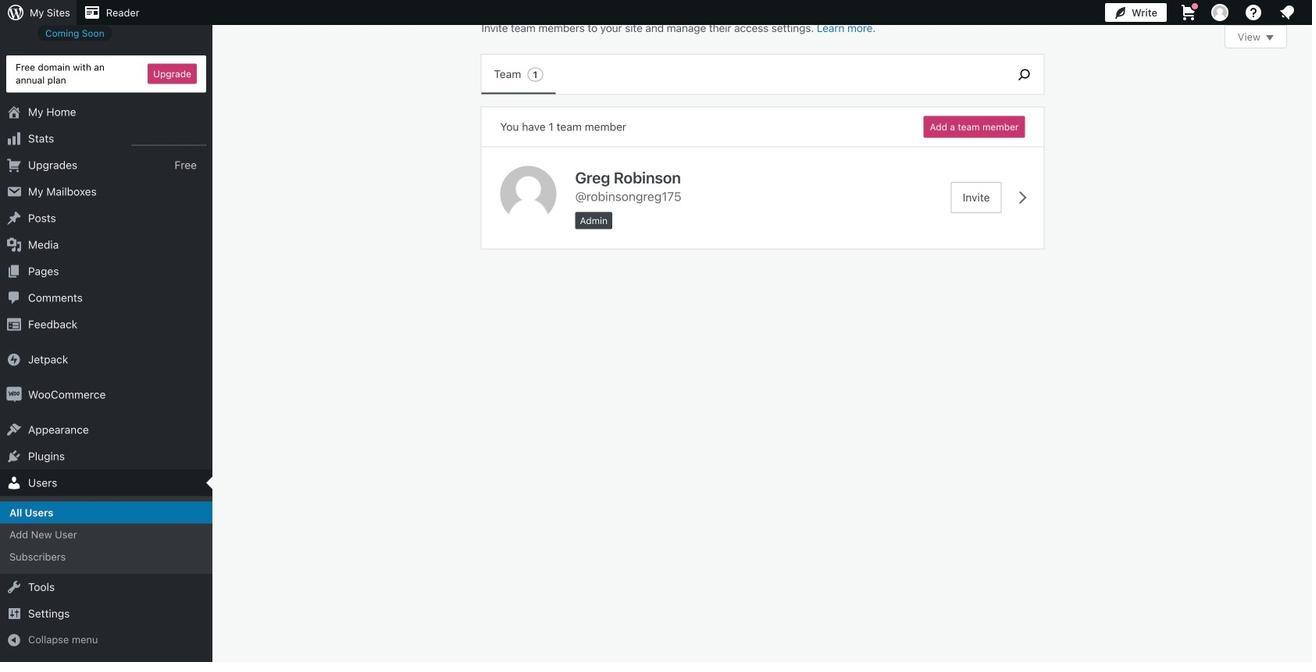 Task type: describe. For each thing, give the bounding box(es) containing it.
greg robinson image
[[500, 166, 556, 222]]

manage your notifications image
[[1278, 3, 1296, 22]]

open search image
[[1005, 65, 1044, 84]]

my shopping cart image
[[1179, 3, 1198, 22]]

my profile image
[[1211, 4, 1229, 21]]

3 list item from the top
[[1305, 226, 1312, 284]]

1 list item from the top
[[1305, 80, 1312, 153]]

2 img image from the top
[[6, 387, 22, 403]]



Task type: locate. For each thing, give the bounding box(es) containing it.
list item
[[1305, 80, 1312, 153], [1305, 153, 1312, 226], [1305, 226, 1312, 284]]

highest hourly views 0 image
[[132, 136, 206, 146]]

main content
[[481, 0, 1287, 249]]

1 vertical spatial img image
[[6, 387, 22, 403]]

help image
[[1244, 3, 1263, 22]]

img image
[[6, 352, 22, 367], [6, 387, 22, 403]]

1 img image from the top
[[6, 352, 22, 367]]

closed image
[[1266, 35, 1274, 41]]

None search field
[[1005, 55, 1044, 94]]

2 list item from the top
[[1305, 153, 1312, 226]]

0 vertical spatial img image
[[6, 352, 22, 367]]



Task type: vqa. For each thing, say whether or not it's contained in the screenshot.
9 on the bottom right of the page
no



